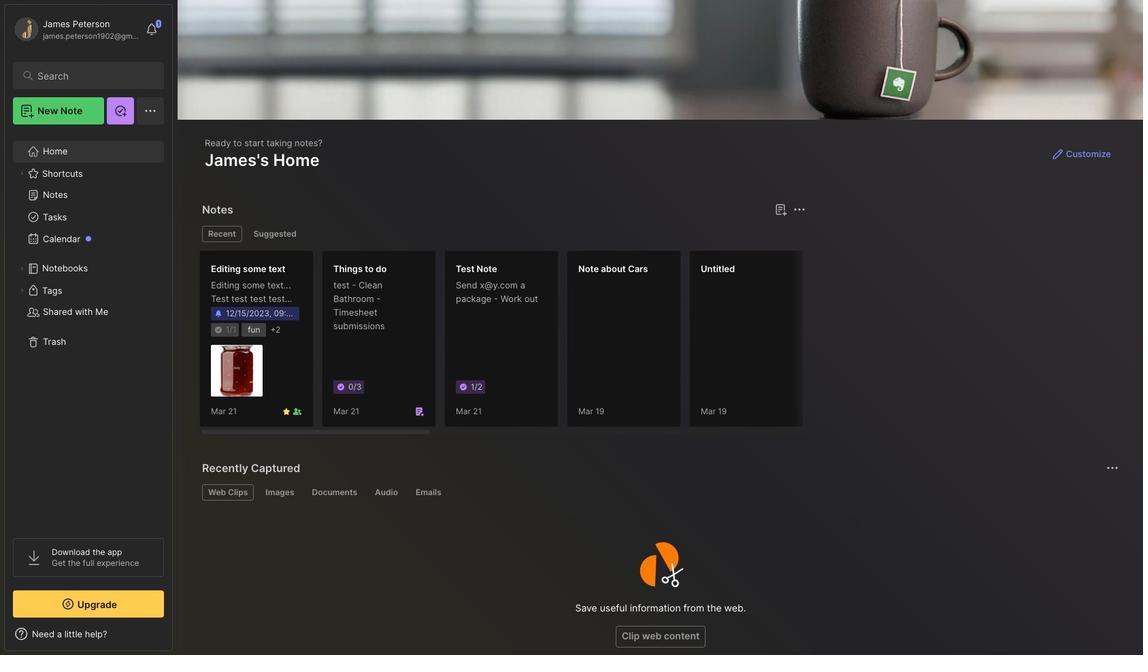 Task type: vqa. For each thing, say whether or not it's contained in the screenshot.
Main element
yes



Task type: describe. For each thing, give the bounding box(es) containing it.
0 vertical spatial more actions field
[[790, 200, 809, 219]]

more actions image for the top more actions field
[[791, 201, 808, 218]]

expand notebooks image
[[18, 265, 26, 273]]

none search field inside main element
[[37, 67, 152, 84]]

expand tags image
[[18, 286, 26, 295]]

1 horizontal spatial more actions field
[[1103, 459, 1122, 478]]

more actions image for rightmost more actions field
[[1104, 460, 1121, 476]]

tree inside main element
[[5, 133, 172, 526]]

2 tab list from the top
[[202, 485, 1117, 501]]



Task type: locate. For each thing, give the bounding box(es) containing it.
0 horizontal spatial more actions field
[[790, 200, 809, 219]]

None search field
[[37, 67, 152, 84]]

1 vertical spatial more actions field
[[1103, 459, 1122, 478]]

1 vertical spatial tab list
[[202, 485, 1117, 501]]

1 horizontal spatial more actions image
[[1104, 460, 1121, 476]]

main element
[[0, 0, 177, 655]]

1 vertical spatial more actions image
[[1104, 460, 1121, 476]]

Search text field
[[37, 69, 152, 82]]

tab
[[202, 226, 242, 242], [248, 226, 303, 242], [202, 485, 254, 501], [259, 485, 300, 501], [306, 485, 363, 501], [369, 485, 404, 501], [410, 485, 448, 501]]

1 tab list from the top
[[202, 226, 804, 242]]

0 vertical spatial tab list
[[202, 226, 804, 242]]

tree
[[5, 133, 172, 526]]

0 vertical spatial more actions image
[[791, 201, 808, 218]]

More actions field
[[790, 200, 809, 219], [1103, 459, 1122, 478]]

thumbnail image
[[211, 345, 263, 397]]

tab list
[[202, 226, 804, 242], [202, 485, 1117, 501]]

WHAT'S NEW field
[[5, 623, 172, 645]]

0 horizontal spatial more actions image
[[791, 201, 808, 218]]

row group
[[199, 250, 1143, 436]]

more actions image
[[791, 201, 808, 218], [1104, 460, 1121, 476]]

click to collapse image
[[172, 630, 182, 646]]

Account field
[[13, 16, 139, 43]]



